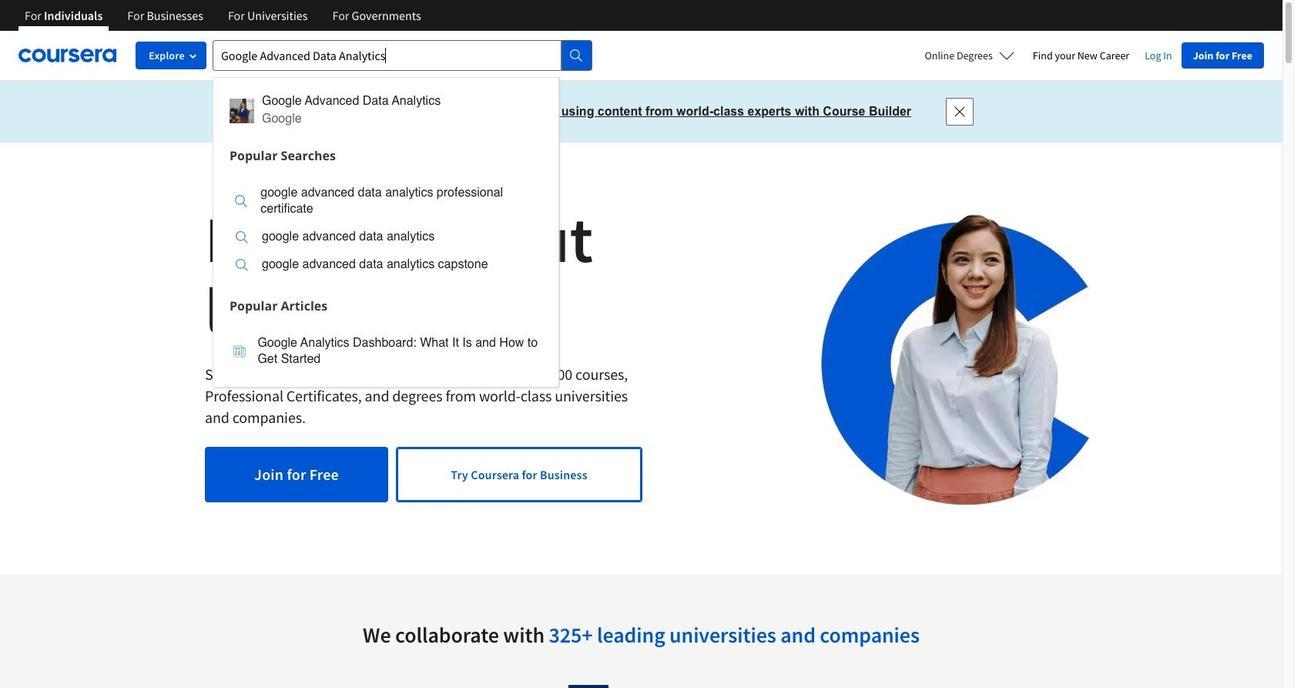 Task type: vqa. For each thing, say whether or not it's contained in the screenshot.
the leftmost Get
no



Task type: locate. For each thing, give the bounding box(es) containing it.
list box
[[213, 170, 559, 292]]

What do you want to learn? text field
[[213, 40, 562, 71]]

alert
[[0, 81, 1283, 143]]

coursera image
[[18, 43, 116, 68]]

suggestion image image
[[230, 98, 254, 123], [235, 195, 247, 207], [236, 231, 248, 243], [236, 258, 248, 271], [234, 345, 246, 358]]

None search field
[[213, 40, 593, 388]]

university of michigan image
[[568, 685, 608, 688]]

list box inside "autocomplete results" list box
[[213, 170, 559, 292]]



Task type: describe. For each thing, give the bounding box(es) containing it.
autocomplete results list box
[[213, 77, 559, 388]]

banner navigation
[[12, 0, 434, 42]]



